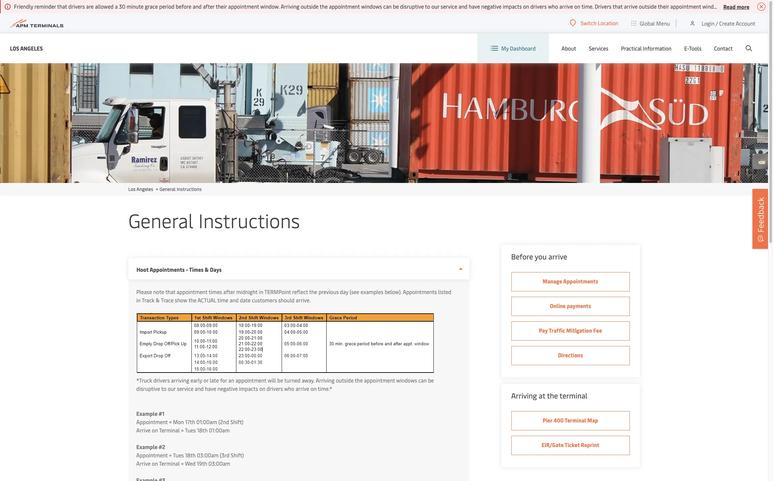 Task type: describe. For each thing, give the bounding box(es) containing it.
show
[[175, 297, 187, 304]]

0 horizontal spatial after
[[203, 3, 215, 10]]

appointments for manage
[[563, 278, 598, 285]]

about
[[562, 45, 576, 52]]

should
[[278, 297, 294, 304]]

0 vertical spatial who
[[548, 3, 558, 10]]

information
[[643, 45, 672, 52]]

(see
[[350, 288, 359, 296]]

contact
[[714, 45, 733, 52]]

hoot appointments - times & days
[[136, 266, 221, 273]]

eir/gate ticket reprint link
[[511, 436, 630, 455]]

terminal for example #2 appointment = tues 18th 03:00am (3rd shift) arrive on terminal = wed 19th 03:00am
[[159, 460, 180, 467]]

hoot appointments - times & days element
[[128, 280, 469, 481]]

wed
[[185, 460, 195, 467]]

1 horizontal spatial will
[[722, 3, 730, 10]]

eir/gate ticket reprint
[[542, 441, 599, 449]]

services
[[589, 45, 608, 52]]

global menu button
[[625, 13, 677, 33]]

general instructions
[[128, 207, 300, 233]]

1 vertical spatial general
[[128, 207, 193, 233]]

0 vertical spatial turned
[[739, 3, 755, 10]]

directions
[[558, 352, 583, 359]]

day
[[340, 288, 348, 296]]

tues inside example #2 appointment = tues 18th 03:00am (3rd shift) arrive on terminal = wed 19th 03:00am
[[173, 452, 184, 459]]

trace
[[161, 297, 173, 304]]

2 horizontal spatial arriving
[[511, 391, 537, 401]]

at
[[539, 391, 545, 401]]

manage appointments link
[[511, 272, 630, 292]]

switch location button
[[570, 19, 618, 27]]

0 vertical spatial can
[[383, 3, 392, 10]]

appointment for #1
[[136, 418, 168, 426]]

late
[[210, 377, 219, 384]]

230703 image
[[136, 313, 434, 375]]

arriving inside *truck drivers arriving early or late for an appointment will be turned away. arriving outside the appointment windows can be disruptive to our service and have negative impacts on drivers who arrive on time.*
[[316, 377, 335, 384]]

(3rd
[[220, 452, 229, 459]]

or
[[204, 377, 208, 384]]

note
[[153, 288, 164, 296]]

location
[[598, 19, 618, 27]]

ticket
[[565, 441, 580, 449]]

read more
[[723, 3, 749, 10]]

map
[[587, 417, 598, 424]]

*truck
[[136, 377, 152, 384]]

reminder
[[34, 3, 56, 10]]

example for example #1 appointment = mon 17th 01:00am (2nd shift) arrive on terminal = tues 18th 01:00am
[[136, 410, 157, 417]]

login
[[702, 19, 715, 27]]

reflect
[[292, 288, 308, 296]]

read
[[723, 3, 736, 10]]

hoot appointments - times & days button
[[128, 258, 469, 280]]

who inside *truck drivers arriving early or late for an appointment will be turned away. arriving outside the appointment windows can be disruptive to our service and have negative impacts on drivers who arrive on time.*
[[284, 385, 294, 393]]

angeles for los angeles
[[20, 44, 43, 52]]

los for los angeles
[[10, 44, 19, 52]]

an
[[228, 377, 234, 384]]

30
[[119, 3, 125, 10]]

1 vertical spatial 03:00am
[[208, 460, 230, 467]]

practical information button
[[621, 33, 672, 63]]

customers
[[252, 297, 277, 304]]

18th inside example #1 appointment = mon 17th 01:00am (2nd shift) arrive on terminal = tues 18th 01:00am
[[197, 427, 208, 434]]

pier 400 terminal map
[[543, 417, 598, 424]]

1 vertical spatial instructions
[[198, 207, 300, 233]]

pier
[[543, 417, 552, 424]]

turned inside *truck drivers arriving early or late for an appointment will be turned away. arriving outside the appointment windows can be disruptive to our service and have negative impacts on drivers who arrive on time.*
[[284, 377, 300, 384]]

appointment inside please note that appointment times after midnight in termpoint reflect the previous day (see examples below). appointments listed in track & trace show the actual time and date customers should arrive.
[[177, 288, 207, 296]]

dashboard
[[510, 45, 536, 52]]

services button
[[589, 33, 608, 63]]

practical
[[621, 45, 642, 52]]

terminal for example #1 appointment = mon 17th 01:00am (2nd shift) arrive on terminal = tues 18th 01:00am
[[159, 427, 180, 434]]

example #2 appointment = tues 18th 03:00am (3rd shift) arrive on terminal = wed 19th 03:00am
[[136, 443, 244, 467]]

0 vertical spatial negative
[[481, 3, 502, 10]]

on inside example #1 appointment = mon 17th 01:00am (2nd shift) arrive on terminal = tues 18th 01:00am
[[152, 427, 158, 434]]

payments
[[567, 302, 591, 310]]

arrive.
[[296, 297, 310, 304]]

tools
[[689, 45, 701, 52]]

0 vertical spatial to
[[425, 3, 430, 10]]

& inside please note that appointment times after midnight in termpoint reflect the previous day (see examples below). appointments listed in track & trace show the actual time and date customers should arrive.
[[156, 297, 160, 304]]

0 vertical spatial 01:00am
[[196, 418, 217, 426]]

account
[[736, 19, 755, 27]]

arrive right you
[[548, 252, 567, 262]]

appointments inside please note that appointment times after midnight in termpoint reflect the previous day (see examples below). appointments listed in track & trace show the actual time and date customers should arrive.
[[403, 288, 437, 296]]

below).
[[385, 288, 402, 296]]

*truck drivers arriving early or late for an appointment will be turned away. arriving outside the appointment windows can be disruptive to our service and have negative impacts on drivers who arrive on time.*
[[136, 377, 434, 393]]

to inside *truck drivers arriving early or late for an appointment will be turned away. arriving outside the appointment windows can be disruptive to our service and have negative impacts on drivers who arrive on time.*
[[161, 385, 166, 393]]

before
[[176, 3, 191, 10]]

window
[[702, 3, 721, 10]]

negative inside *truck drivers arriving early or late for an appointment will be turned away. arriving outside the appointment windows can be disruptive to our service and have negative impacts on drivers who arrive on time.*
[[217, 385, 238, 393]]

feedback
[[755, 197, 766, 233]]

traffic
[[549, 327, 565, 334]]

online payments link
[[511, 297, 630, 316]]

arriving at the terminal
[[511, 391, 587, 401]]

los angeles
[[10, 44, 43, 52]]

login / create account
[[702, 19, 755, 27]]

2 horizontal spatial outside
[[639, 3, 657, 10]]

arrive for example #1 appointment = mon 17th 01:00am (2nd shift) arrive on terminal = tues 18th 01:00am
[[136, 427, 151, 434]]

listed
[[438, 288, 451, 296]]

1 horizontal spatial our
[[431, 3, 439, 10]]

0 vertical spatial terminal
[[565, 417, 586, 424]]

read more button
[[723, 2, 749, 11]]

example for example #2 appointment = tues 18th 03:00am (3rd shift) arrive on terminal = wed 19th 03:00am
[[136, 443, 157, 451]]

and inside please note that appointment times after midnight in termpoint reflect the previous day (see examples below). appointments listed in track & trace show the actual time and date customers should arrive.
[[230, 297, 239, 304]]

mitigation
[[566, 327, 592, 334]]

grace
[[145, 3, 158, 10]]

400
[[554, 417, 564, 424]]

time.
[[581, 3, 593, 10]]

18th inside example #2 appointment = tues 18th 03:00am (3rd shift) arrive on terminal = wed 19th 03:00am
[[185, 452, 196, 459]]

service inside *truck drivers arriving early or late for an appointment will be turned away. arriving outside the appointment windows can be disruptive to our service and have negative impacts on drivers who arrive on time.*
[[177, 385, 193, 393]]

los for los angeles > general instructions
[[128, 186, 136, 192]]

arrive for example #2 appointment = tues 18th 03:00am (3rd shift) arrive on terminal = wed 19th 03:00am
[[136, 460, 151, 467]]

arriving
[[171, 377, 189, 384]]

e-
[[684, 45, 689, 52]]

you
[[535, 252, 547, 262]]

#2
[[159, 443, 165, 451]]

times
[[209, 288, 222, 296]]

>
[[156, 186, 158, 192]]

/
[[716, 19, 718, 27]]



Task type: vqa. For each thing, say whether or not it's contained in the screenshot.
should
yes



Task type: locate. For each thing, give the bounding box(es) containing it.
period
[[159, 3, 174, 10]]

arrive inside example #2 appointment = tues 18th 03:00am (3rd shift) arrive on terminal = wed 19th 03:00am
[[136, 460, 151, 467]]

tues
[[185, 427, 196, 434], [173, 452, 184, 459]]

switch location
[[581, 19, 618, 27]]

2 vertical spatial appointments
[[403, 288, 437, 296]]

1 horizontal spatial &
[[205, 266, 209, 273]]

03:00am up the 19th
[[197, 452, 219, 459]]

0 vertical spatial los angeles link
[[10, 44, 43, 52]]

to
[[425, 3, 430, 10], [161, 385, 166, 393]]

friendly reminder that drivers are allowed a 30 minute grace period before and after their appointment window. arriving outside the appointment windows can be disruptive to our service and have negative impacts on drivers who arrive on time. drivers that arrive outside their appointment window will be turned away. to
[[14, 3, 773, 10]]

about button
[[562, 33, 576, 63]]

after right before at left top
[[203, 3, 215, 10]]

1 vertical spatial turned
[[284, 377, 300, 384]]

0 horizontal spatial tues
[[173, 452, 184, 459]]

los
[[10, 44, 19, 52], [128, 186, 136, 192]]

0 horizontal spatial disruptive
[[136, 385, 160, 393]]

0 vertical spatial instructions
[[177, 186, 202, 192]]

0 vertical spatial in
[[259, 288, 263, 296]]

in
[[259, 288, 263, 296], [136, 297, 141, 304]]

03:00am down (3rd
[[208, 460, 230, 467]]

online
[[550, 302, 566, 310]]

0 vertical spatial service
[[441, 3, 457, 10]]

1 vertical spatial shift)
[[231, 452, 244, 459]]

that for please note that appointment times after midnight in termpoint reflect the previous day (see examples below). appointments listed in track & trace show the actual time and date customers should arrive.
[[165, 288, 175, 296]]

19th
[[197, 460, 207, 467]]

driver information image
[[0, 63, 768, 183]]

shift) right (3rd
[[231, 452, 244, 459]]

0 vertical spatial appointment
[[136, 418, 168, 426]]

0 horizontal spatial our
[[168, 385, 176, 393]]

1 vertical spatial &
[[156, 297, 160, 304]]

arrive left the time.
[[559, 3, 573, 10]]

1 vertical spatial arriving
[[316, 377, 335, 384]]

& inside dropdown button
[[205, 266, 209, 273]]

e-tools
[[684, 45, 701, 52]]

2 appointment from the top
[[136, 452, 168, 459]]

shift) inside example #1 appointment = mon 17th 01:00am (2nd shift) arrive on terminal = tues 18th 01:00am
[[230, 418, 243, 426]]

appointments inside dropdown button
[[149, 266, 184, 273]]

arrive
[[559, 3, 573, 10], [624, 3, 638, 10], [548, 252, 567, 262], [296, 385, 309, 393]]

1 example from the top
[[136, 410, 157, 417]]

create
[[719, 19, 735, 27]]

appointment for #2
[[136, 452, 168, 459]]

outside inside *truck drivers arriving early or late for an appointment will be turned away. arriving outside the appointment windows can be disruptive to our service and have negative impacts on drivers who arrive on time.*
[[336, 377, 354, 384]]

2 their from the left
[[658, 3, 669, 10]]

0 vertical spatial shift)
[[230, 418, 243, 426]]

login / create account link
[[689, 13, 755, 33]]

0 horizontal spatial angeles
[[20, 44, 43, 52]]

arrive inside *truck drivers arriving early or late for an appointment will be turned away. arriving outside the appointment windows can be disruptive to our service and have negative impacts on drivers who arrive on time.*
[[296, 385, 309, 393]]

0 vertical spatial tues
[[185, 427, 196, 434]]

1 vertical spatial in
[[136, 297, 141, 304]]

reprint
[[581, 441, 599, 449]]

0 horizontal spatial 18th
[[185, 452, 196, 459]]

shift) for 03:00am
[[231, 452, 244, 459]]

a
[[115, 3, 118, 10]]

that right reminder
[[57, 3, 67, 10]]

1 vertical spatial service
[[177, 385, 193, 393]]

terminal down #2
[[159, 460, 180, 467]]

&
[[205, 266, 209, 273], [156, 297, 160, 304]]

can inside *truck drivers arriving early or late for an appointment will be turned away. arriving outside the appointment windows can be disruptive to our service and have negative impacts on drivers who arrive on time.*
[[418, 377, 427, 384]]

arriving left at
[[511, 391, 537, 401]]

1 vertical spatial to
[[161, 385, 166, 393]]

turned left 'away.'
[[284, 377, 300, 384]]

0 vertical spatial appointments
[[149, 266, 184, 273]]

example left #2
[[136, 443, 157, 451]]

0 horizontal spatial windows
[[361, 3, 382, 10]]

1 vertical spatial angeles
[[137, 186, 153, 192]]

eir/gate
[[542, 441, 564, 449]]

contact button
[[714, 33, 733, 63]]

2 vertical spatial terminal
[[159, 460, 180, 467]]

0 vertical spatial disruptive
[[400, 3, 424, 10]]

1 vertical spatial arrive
[[136, 460, 151, 467]]

appointment down #1
[[136, 418, 168, 426]]

that up trace on the left of the page
[[165, 288, 175, 296]]

0 vertical spatial arrive
[[136, 427, 151, 434]]

windows inside *truck drivers arriving early or late for an appointment will be turned away. arriving outside the appointment windows can be disruptive to our service and have negative impacts on drivers who arrive on time.*
[[396, 377, 417, 384]]

los angeles > general instructions
[[128, 186, 202, 192]]

0 horizontal spatial impacts
[[239, 385, 258, 393]]

1 vertical spatial tues
[[173, 452, 184, 459]]

hoot
[[136, 266, 148, 273]]

terminal inside example #2 appointment = tues 18th 03:00am (3rd shift) arrive on terminal = wed 19th 03:00am
[[159, 460, 180, 467]]

track
[[142, 297, 154, 304]]

online payments
[[550, 302, 591, 310]]

0 horizontal spatial their
[[216, 3, 227, 10]]

0 horizontal spatial negative
[[217, 385, 238, 393]]

general down >
[[128, 207, 193, 233]]

2 horizontal spatial that
[[613, 3, 623, 10]]

18th up example #2 appointment = tues 18th 03:00am (3rd shift) arrive on terminal = wed 19th 03:00am
[[197, 427, 208, 434]]

the inside *truck drivers arriving early or late for an appointment will be turned away. arriving outside the appointment windows can be disruptive to our service and have negative impacts on drivers who arrive on time.*
[[355, 377, 363, 384]]

example inside example #1 appointment = mon 17th 01:00am (2nd shift) arrive on terminal = tues 18th 01:00am
[[136, 410, 157, 417]]

more
[[737, 3, 749, 10]]

arriving up 'time.*'
[[316, 377, 335, 384]]

for
[[220, 377, 227, 384]]

appointments for hoot
[[149, 266, 184, 273]]

will
[[722, 3, 730, 10], [268, 377, 276, 384]]

please
[[136, 288, 152, 296]]

arriving right window.
[[281, 3, 299, 10]]

terminal down the mon
[[159, 427, 180, 434]]

that for friendly reminder that drivers are allowed a 30 minute grace period before and after their appointment window. arriving outside the appointment windows can be disruptive to our service and have negative impacts on drivers who arrive on time. drivers that arrive outside their appointment window will be turned away. to
[[57, 3, 67, 10]]

& down note on the bottom of the page
[[156, 297, 160, 304]]

0 vertical spatial arriving
[[281, 3, 299, 10]]

that right drivers
[[613, 3, 623, 10]]

& left days
[[205, 266, 209, 273]]

appointments up payments
[[563, 278, 598, 285]]

1 vertical spatial appointment
[[136, 452, 168, 459]]

0 vertical spatial 03:00am
[[197, 452, 219, 459]]

mon
[[173, 418, 184, 426]]

los inside los angeles link
[[10, 44, 19, 52]]

my dashboard button
[[491, 33, 536, 63]]

shift) inside example #2 appointment = tues 18th 03:00am (3rd shift) arrive on terminal = wed 19th 03:00am
[[231, 452, 244, 459]]

allowed
[[95, 3, 114, 10]]

0 horizontal spatial will
[[268, 377, 276, 384]]

1 horizontal spatial turned
[[739, 3, 755, 10]]

2 example from the top
[[136, 443, 157, 451]]

2 arrive from the top
[[136, 460, 151, 467]]

0 horizontal spatial to
[[161, 385, 166, 393]]

example #1 appointment = mon 17th 01:00am (2nd shift) arrive on terminal = tues 18th 01:00am
[[136, 410, 243, 434]]

disruptive
[[400, 3, 424, 10], [136, 385, 160, 393]]

and
[[193, 3, 202, 10], [459, 3, 467, 10], [230, 297, 239, 304], [195, 385, 204, 393]]

1 horizontal spatial negative
[[481, 3, 502, 10]]

previous
[[318, 288, 339, 296]]

18th
[[197, 427, 208, 434], [185, 452, 196, 459]]

appointments left the "-"
[[149, 266, 184, 273]]

in left track
[[136, 297, 141, 304]]

0 vertical spatial will
[[722, 3, 730, 10]]

0 vertical spatial after
[[203, 3, 215, 10]]

early
[[191, 377, 202, 384]]

angeles for los angeles > general instructions
[[137, 186, 153, 192]]

manage
[[543, 278, 562, 285]]

angeles
[[20, 44, 43, 52], [137, 186, 153, 192]]

before you arrive
[[511, 252, 567, 262]]

0 horizontal spatial outside
[[301, 3, 319, 10]]

manage appointments
[[543, 278, 598, 285]]

example inside example #2 appointment = tues 18th 03:00am (3rd shift) arrive on terminal = wed 19th 03:00am
[[136, 443, 157, 451]]

0 horizontal spatial in
[[136, 297, 141, 304]]

1 appointment from the top
[[136, 418, 168, 426]]

away.
[[302, 377, 315, 384]]

0 vertical spatial have
[[469, 3, 480, 10]]

1 their from the left
[[216, 3, 227, 10]]

1 horizontal spatial appointments
[[403, 288, 437, 296]]

our inside *truck drivers arriving early or late for an appointment will be turned away. arriving outside the appointment windows can be disruptive to our service and have negative impacts on drivers who arrive on time.*
[[168, 385, 176, 393]]

los angeles link
[[10, 44, 43, 52], [128, 186, 153, 192]]

shift)
[[230, 418, 243, 426], [231, 452, 244, 459]]

disruptive inside *truck drivers arriving early or late for an appointment will be turned away. arriving outside the appointment windows can be disruptive to our service and have negative impacts on drivers who arrive on time.*
[[136, 385, 160, 393]]

terminal inside example #1 appointment = mon 17th 01:00am (2nd shift) arrive on terminal = tues 18th 01:00am
[[159, 427, 180, 434]]

01:00am right 17th
[[196, 418, 217, 426]]

1 vertical spatial 01:00am
[[209, 427, 230, 434]]

shift) for 01:00am
[[230, 418, 243, 426]]

appointment inside example #2 appointment = tues 18th 03:00am (3rd shift) arrive on terminal = wed 19th 03:00am
[[136, 452, 168, 459]]

1 horizontal spatial have
[[469, 3, 480, 10]]

turned left close alert image
[[739, 3, 755, 10]]

arrive inside example #1 appointment = mon 17th 01:00am (2nd shift) arrive on terminal = tues 18th 01:00am
[[136, 427, 151, 434]]

on
[[523, 3, 529, 10], [574, 3, 580, 10], [259, 385, 265, 393], [311, 385, 317, 393], [152, 427, 158, 434], [152, 460, 158, 467]]

1 horizontal spatial los
[[128, 186, 136, 192]]

2 horizontal spatial appointments
[[563, 278, 598, 285]]

0 horizontal spatial who
[[284, 385, 294, 393]]

1 vertical spatial 18th
[[185, 452, 196, 459]]

after up "time"
[[223, 288, 235, 296]]

1 horizontal spatial to
[[425, 3, 430, 10]]

tues inside example #1 appointment = mon 17th 01:00am (2nd shift) arrive on terminal = tues 18th 01:00am
[[185, 427, 196, 434]]

0 horizontal spatial that
[[57, 3, 67, 10]]

0 horizontal spatial have
[[205, 385, 216, 393]]

1 horizontal spatial arriving
[[316, 377, 335, 384]]

will inside *truck drivers arriving early or late for an appointment will be turned away. arriving outside the appointment windows can be disruptive to our service and have negative impacts on drivers who arrive on time.*
[[268, 377, 276, 384]]

0 horizontal spatial los
[[10, 44, 19, 52]]

0 horizontal spatial service
[[177, 385, 193, 393]]

please note that appointment times after midnight in termpoint reflect the previous day (see examples below). appointments listed in track & trace show the actual time and date customers should arrive.
[[136, 288, 451, 304]]

1 horizontal spatial angeles
[[137, 186, 153, 192]]

have
[[469, 3, 480, 10], [205, 385, 216, 393]]

can
[[383, 3, 392, 10], [418, 377, 427, 384]]

time.*
[[318, 385, 332, 393]]

menu
[[656, 19, 670, 27]]

1 vertical spatial impacts
[[239, 385, 258, 393]]

1 vertical spatial los angeles link
[[128, 186, 153, 192]]

0 horizontal spatial turned
[[284, 377, 300, 384]]

shift) right (2nd
[[230, 418, 243, 426]]

away. to
[[756, 3, 773, 10]]

friendly
[[14, 3, 33, 10]]

terminal
[[560, 391, 587, 401]]

time
[[217, 297, 228, 304]]

appointment inside example #1 appointment = mon 17th 01:00am (2nd shift) arrive on terminal = tues 18th 01:00am
[[136, 418, 168, 426]]

1 horizontal spatial los angeles link
[[128, 186, 153, 192]]

example left #1
[[136, 410, 157, 417]]

my
[[501, 45, 509, 52]]

1 vertical spatial windows
[[396, 377, 417, 384]]

1 vertical spatial negative
[[217, 385, 238, 393]]

0 horizontal spatial &
[[156, 297, 160, 304]]

1 vertical spatial can
[[418, 377, 427, 384]]

0 vertical spatial &
[[205, 266, 209, 273]]

1 horizontal spatial service
[[441, 3, 457, 10]]

0 horizontal spatial los angeles link
[[10, 44, 43, 52]]

18th up wed
[[185, 452, 196, 459]]

1 vertical spatial after
[[223, 288, 235, 296]]

1 vertical spatial will
[[268, 377, 276, 384]]

appointment down #2
[[136, 452, 168, 459]]

appointment
[[228, 3, 259, 10], [329, 3, 360, 10], [670, 3, 701, 10], [177, 288, 207, 296], [236, 377, 266, 384], [364, 377, 395, 384]]

-
[[186, 266, 188, 273]]

impacts inside *truck drivers arriving early or late for an appointment will be turned away. arriving outside the appointment windows can be disruptive to our service and have negative impacts on drivers who arrive on time.*
[[239, 385, 258, 393]]

that inside please note that appointment times after midnight in termpoint reflect the previous day (see examples below). appointments listed in track & trace show the actual time and date customers should arrive.
[[165, 288, 175, 296]]

appointments left 'listed' on the right of the page
[[403, 288, 437, 296]]

general right >
[[160, 186, 176, 192]]

service
[[441, 3, 457, 10], [177, 385, 193, 393]]

17th
[[185, 418, 195, 426]]

terminal right 400
[[565, 417, 586, 424]]

feedback button
[[752, 189, 769, 249]]

1 vertical spatial our
[[168, 385, 176, 393]]

1 vertical spatial example
[[136, 443, 157, 451]]

pay traffic mitigation fee link
[[511, 322, 630, 341]]

practical information
[[621, 45, 672, 52]]

and inside *truck drivers arriving early or late for an appointment will be turned away. arriving outside the appointment windows can be disruptive to our service and have negative impacts on drivers who arrive on time.*
[[195, 385, 204, 393]]

on inside example #2 appointment = tues 18th 03:00am (3rd shift) arrive on terminal = wed 19th 03:00am
[[152, 460, 158, 467]]

0 vertical spatial angeles
[[20, 44, 43, 52]]

in up "customers"
[[259, 288, 263, 296]]

switch
[[581, 19, 597, 27]]

0 horizontal spatial arriving
[[281, 3, 299, 10]]

turned
[[739, 3, 755, 10], [284, 377, 300, 384]]

0 horizontal spatial appointments
[[149, 266, 184, 273]]

outside
[[301, 3, 319, 10], [639, 3, 657, 10], [336, 377, 354, 384]]

0 vertical spatial general
[[160, 186, 176, 192]]

0 horizontal spatial can
[[383, 3, 392, 10]]

1 horizontal spatial outside
[[336, 377, 354, 384]]

minute
[[127, 3, 144, 10]]

after inside please note that appointment times after midnight in termpoint reflect the previous day (see examples below). appointments listed in track & trace show the actual time and date customers should arrive.
[[223, 288, 235, 296]]

0 vertical spatial our
[[431, 3, 439, 10]]

01:00am down (2nd
[[209, 427, 230, 434]]

1 horizontal spatial after
[[223, 288, 235, 296]]

actual
[[198, 297, 216, 304]]

0 vertical spatial windows
[[361, 3, 382, 10]]

are
[[86, 3, 94, 10]]

have inside *truck drivers arriving early or late for an appointment will be turned away. arriving outside the appointment windows can be disruptive to our service and have negative impacts on drivers who arrive on time.*
[[205, 385, 216, 393]]

example
[[136, 410, 157, 417], [136, 443, 157, 451]]

1 horizontal spatial tues
[[185, 427, 196, 434]]

arrive up global menu button
[[624, 3, 638, 10]]

global
[[640, 19, 655, 27]]

window.
[[260, 3, 280, 10]]

=
[[169, 418, 172, 426], [181, 427, 184, 434], [169, 452, 172, 459], [181, 460, 184, 467]]

1 arrive from the top
[[136, 427, 151, 434]]

e-tools button
[[684, 33, 701, 63]]

1 horizontal spatial impacts
[[503, 3, 522, 10]]

1 vertical spatial disruptive
[[136, 385, 160, 393]]

1 vertical spatial terminal
[[159, 427, 180, 434]]

arrive
[[136, 427, 151, 434], [136, 460, 151, 467]]

arrive down 'away.'
[[296, 385, 309, 393]]

1 horizontal spatial 18th
[[197, 427, 208, 434]]

that
[[57, 3, 67, 10], [613, 3, 623, 10], [165, 288, 175, 296]]

close alert image
[[757, 3, 765, 11]]

midnight
[[236, 288, 258, 296]]

1 horizontal spatial in
[[259, 288, 263, 296]]



